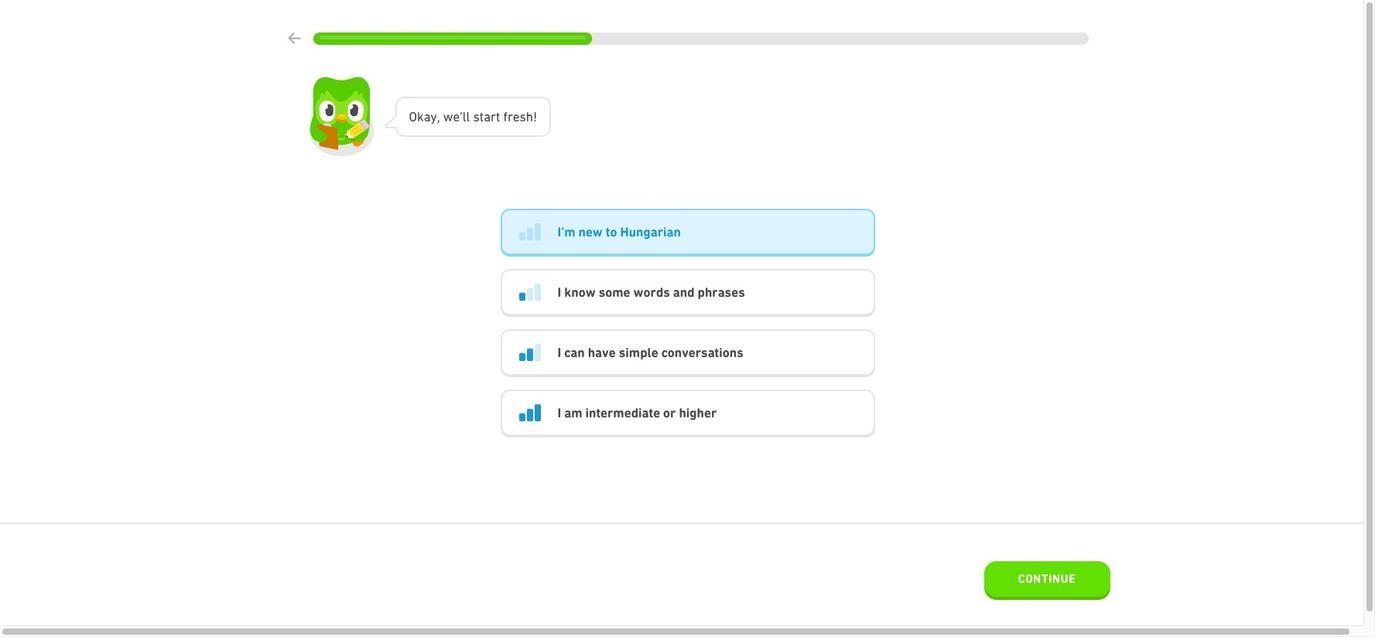 Task type: vqa. For each thing, say whether or not it's contained in the screenshot.
OF
no



Task type: describe. For each thing, give the bounding box(es) containing it.
a for r
[[484, 109, 491, 124]]

or
[[663, 406, 676, 421]]

w
[[443, 109, 453, 124]]

i can have simple conversations
[[558, 345, 744, 361]]

continue button
[[984, 562, 1110, 601]]

!
[[533, 109, 537, 124]]

i know some words and phrases
[[558, 285, 745, 300]]

higher
[[679, 406, 717, 421]]

1 l from the left
[[463, 109, 466, 124]]

,
[[437, 109, 440, 124]]

have
[[588, 345, 616, 361]]

1 e from the left
[[453, 109, 460, 124]]

w e ' l l
[[443, 109, 470, 124]]

i'm
[[558, 224, 575, 240]]

2 l from the left
[[466, 109, 470, 124]]

'
[[460, 109, 463, 124]]

and
[[673, 285, 695, 300]]

I am intermediate or higher radio
[[500, 390, 875, 438]]

s t a r t
[[473, 109, 500, 124]]

i for i know some words and phrases
[[558, 285, 561, 300]]

am
[[564, 406, 582, 421]]

a for y
[[424, 109, 431, 124]]

o k a y ,
[[409, 109, 440, 124]]

1 s from the left
[[473, 109, 480, 124]]



Task type: locate. For each thing, give the bounding box(es) containing it.
1 horizontal spatial e
[[513, 109, 520, 124]]

l right w
[[463, 109, 466, 124]]

simple
[[619, 345, 658, 361]]

s left !
[[520, 109, 526, 124]]

2 a from the left
[[484, 109, 491, 124]]

k
[[417, 109, 424, 124]]

e right , at top left
[[453, 109, 460, 124]]

new
[[579, 224, 603, 240]]

h
[[526, 109, 533, 124]]

o
[[409, 109, 417, 124]]

words
[[634, 285, 670, 300]]

r
[[491, 109, 496, 124], [508, 109, 513, 124]]

0 horizontal spatial a
[[424, 109, 431, 124]]

s
[[473, 109, 480, 124], [520, 109, 526, 124]]

0 horizontal spatial r
[[491, 109, 496, 124]]

i inside i am intermediate or higher radio
[[558, 406, 561, 421]]

r left h
[[508, 109, 513, 124]]

phrases
[[698, 285, 745, 300]]

1 vertical spatial i
[[558, 345, 561, 361]]

I know some words and phrases radio
[[500, 269, 875, 317]]

2 r from the left
[[508, 109, 513, 124]]

s right '
[[473, 109, 480, 124]]

a left f
[[484, 109, 491, 124]]

1 horizontal spatial a
[[484, 109, 491, 124]]

0 horizontal spatial s
[[473, 109, 480, 124]]

conversations
[[662, 345, 744, 361]]

I can have simple conversations radio
[[500, 330, 875, 378]]

i left can
[[558, 345, 561, 361]]

3 i from the top
[[558, 406, 561, 421]]

1 a from the left
[[424, 109, 431, 124]]

can
[[564, 345, 585, 361]]

i'm new to hungarian
[[558, 224, 681, 240]]

i left 'know'
[[558, 285, 561, 300]]

0 vertical spatial i
[[558, 285, 561, 300]]

i am intermediate or higher
[[558, 406, 717, 421]]

2 t from the left
[[496, 109, 500, 124]]

e
[[453, 109, 460, 124], [513, 109, 520, 124]]

i inside i can have simple conversations "radio"
[[558, 345, 561, 361]]

I'm new to Hungarian radio
[[500, 209, 875, 257]]

a
[[424, 109, 431, 124], [484, 109, 491, 124]]

t
[[480, 109, 484, 124], [496, 109, 500, 124]]

i left am
[[558, 406, 561, 421]]

i for i can have simple conversations
[[558, 345, 561, 361]]

e right f
[[513, 109, 520, 124]]

1 t from the left
[[480, 109, 484, 124]]

f r e s h !
[[503, 109, 537, 124]]

to
[[606, 224, 617, 240]]

2 s from the left
[[520, 109, 526, 124]]

i
[[558, 285, 561, 300], [558, 345, 561, 361], [558, 406, 561, 421]]

a left , at top left
[[424, 109, 431, 124]]

f
[[503, 109, 508, 124]]

1 horizontal spatial s
[[520, 109, 526, 124]]

t left f
[[496, 109, 500, 124]]

l
[[463, 109, 466, 124], [466, 109, 470, 124]]

2 e from the left
[[513, 109, 520, 124]]

know
[[564, 285, 596, 300]]

t right '
[[480, 109, 484, 124]]

some
[[599, 285, 631, 300]]

2 i from the top
[[558, 345, 561, 361]]

hungarian
[[620, 224, 681, 240]]

i inside i know some words and phrases radio
[[558, 285, 561, 300]]

1 horizontal spatial t
[[496, 109, 500, 124]]

y
[[431, 109, 437, 124]]

progress bar
[[313, 33, 1089, 45]]

continue
[[1018, 573, 1076, 587]]

intermediate
[[586, 406, 660, 421]]

2 vertical spatial i
[[558, 406, 561, 421]]

r left f
[[491, 109, 496, 124]]

1 horizontal spatial r
[[508, 109, 513, 124]]

1 i from the top
[[558, 285, 561, 300]]

1 r from the left
[[491, 109, 496, 124]]

0 horizontal spatial e
[[453, 109, 460, 124]]

0 horizontal spatial t
[[480, 109, 484, 124]]

i for i am intermediate or higher
[[558, 406, 561, 421]]

l right '
[[466, 109, 470, 124]]



